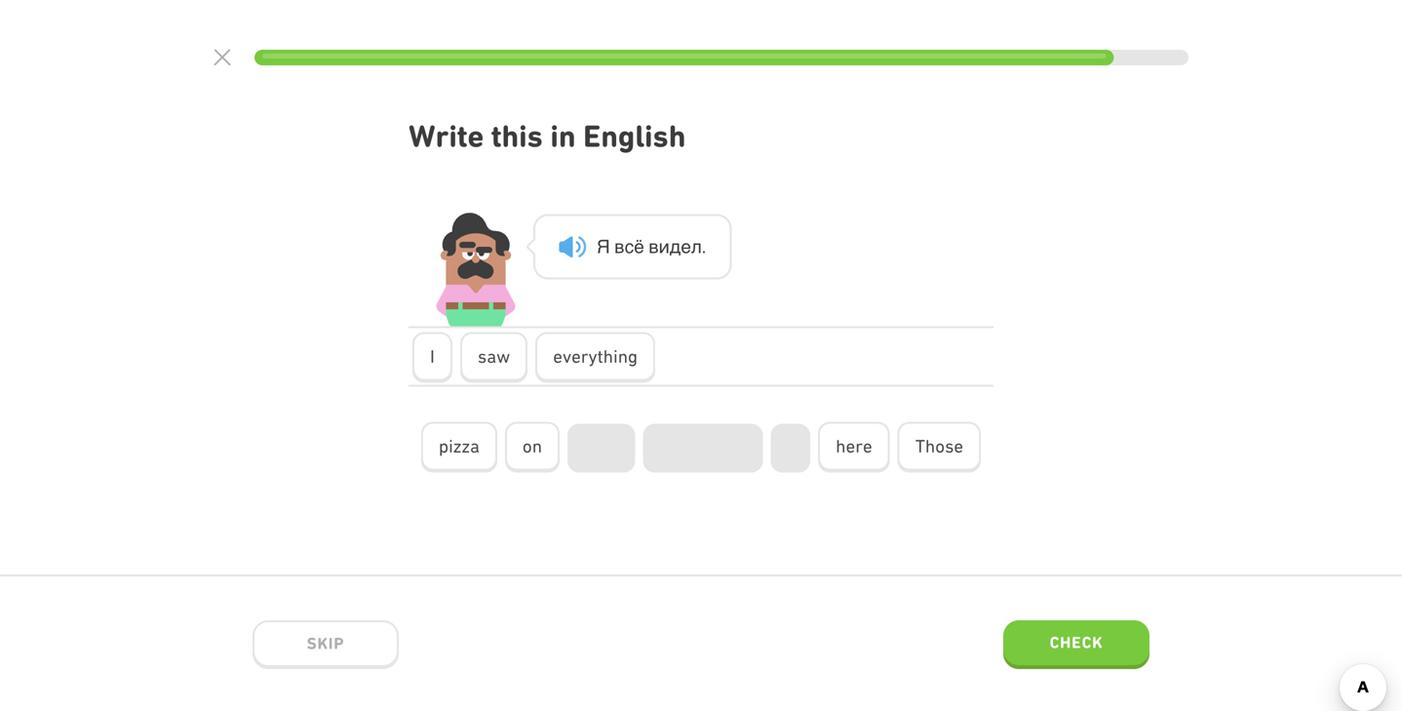 Task type: describe. For each thing, give the bounding box(es) containing it.
those
[[916, 436, 964, 457]]

л
[[691, 236, 702, 257]]

english
[[583, 118, 686, 154]]

я
[[597, 236, 610, 257]]

в с ё
[[615, 236, 644, 257]]

в и д е л .
[[649, 236, 706, 257]]

i button
[[413, 332, 453, 383]]

write
[[409, 118, 484, 154]]

ё
[[634, 236, 644, 257]]

pizza
[[439, 436, 480, 457]]

saw button
[[460, 332, 528, 383]]

в for и
[[649, 236, 659, 257]]

everything button
[[536, 332, 656, 383]]

on button
[[505, 422, 560, 473]]

saw
[[478, 346, 510, 367]]

this
[[491, 118, 543, 154]]

here
[[836, 436, 873, 457]]

в for с
[[615, 236, 625, 257]]



Task type: locate. For each thing, give the bounding box(es) containing it.
1 в from the left
[[615, 236, 625, 257]]

progress bar
[[255, 50, 1189, 65]]

.
[[702, 236, 706, 257]]

в right ё
[[649, 236, 659, 257]]

д
[[670, 236, 681, 257]]

everything
[[553, 346, 638, 367]]

write this in english
[[409, 118, 686, 154]]

с
[[625, 236, 634, 257]]

в right я
[[615, 236, 625, 257]]

е
[[681, 236, 691, 257]]

here button
[[819, 422, 890, 473]]

skip button
[[253, 620, 399, 669]]

in
[[551, 118, 576, 154]]

2 в from the left
[[649, 236, 659, 257]]

pizza button
[[421, 422, 497, 473]]

в
[[615, 236, 625, 257], [649, 236, 659, 257]]

skip
[[307, 634, 345, 653]]

0 horizontal spatial в
[[615, 236, 625, 257]]

и
[[659, 236, 670, 257]]

check
[[1050, 633, 1104, 652]]

1 horizontal spatial в
[[649, 236, 659, 257]]

i
[[430, 346, 435, 367]]

on
[[523, 436, 542, 457]]

those button
[[898, 422, 981, 473]]

check button
[[1004, 620, 1150, 669]]



Task type: vqa. For each thing, say whether or not it's contained in the screenshot.
з
no



